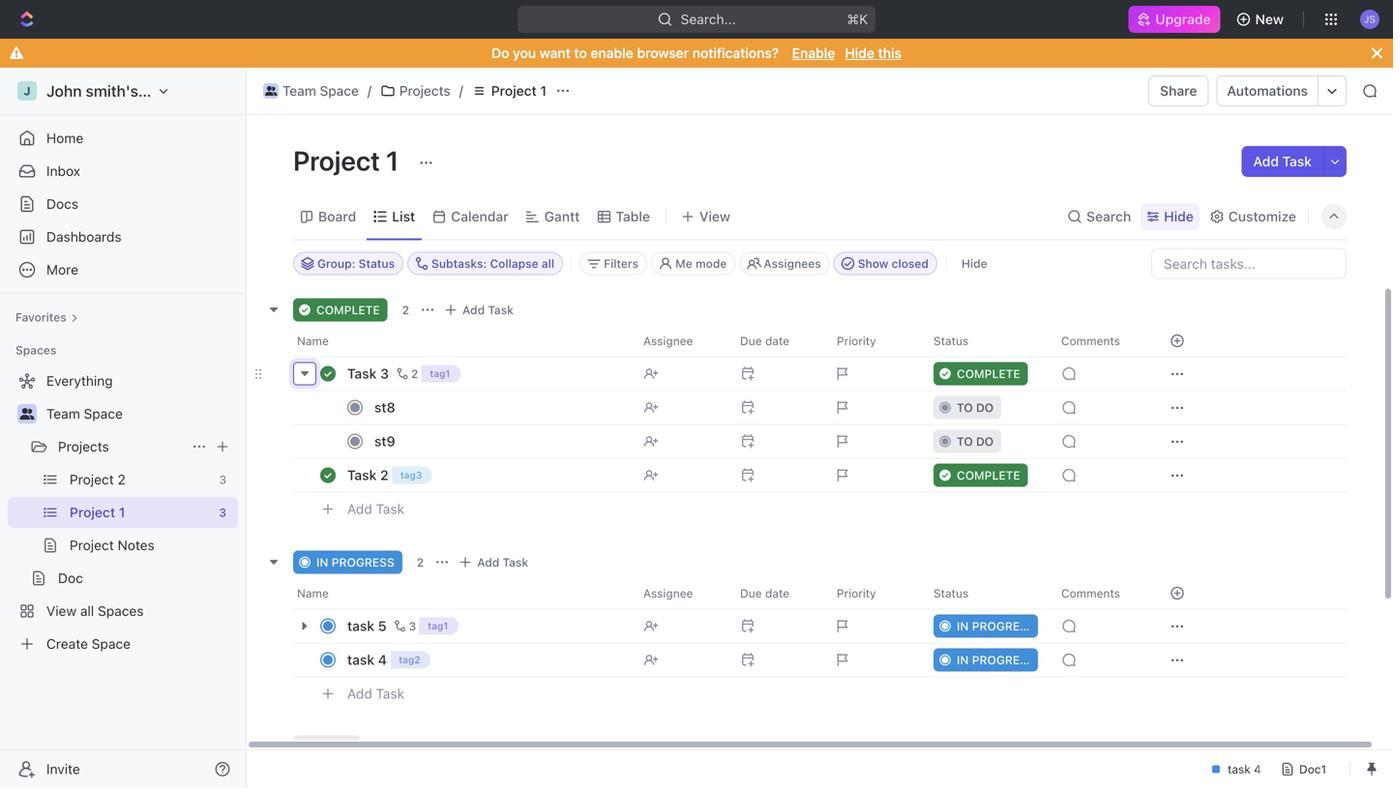 Task type: vqa. For each thing, say whether or not it's contained in the screenshot.
Name this Whiteboard... field
no



Task type: locate. For each thing, give the bounding box(es) containing it.
1 vertical spatial due date
[[740, 587, 789, 600]]

0 vertical spatial projects link
[[375, 79, 455, 103]]

dashboards link
[[8, 222, 238, 252]]

2 inside "link"
[[118, 472, 126, 488]]

1 up project notes
[[119, 504, 125, 520]]

1 vertical spatial status
[[934, 334, 969, 348]]

due date button for 2
[[728, 326, 825, 356]]

0 vertical spatial date
[[765, 334, 789, 348]]

0 horizontal spatial team space link
[[46, 399, 234, 430]]

comments button for task 4
[[1050, 578, 1146, 609]]

team space inside tree
[[46, 406, 123, 422]]

1 vertical spatial complete button
[[922, 458, 1050, 493]]

2 inside button
[[411, 367, 418, 381]]

new
[[1255, 11, 1284, 27]]

1 due from the top
[[740, 334, 762, 348]]

2 task from the top
[[347, 652, 374, 668]]

2 comments from the top
[[1061, 587, 1120, 600]]

2 to do button from the top
[[922, 424, 1050, 459]]

2 name button from the top
[[293, 578, 632, 609]]

0 vertical spatial priority
[[837, 334, 876, 348]]

user group image
[[265, 86, 277, 96], [20, 408, 34, 420]]

name button
[[293, 326, 632, 356], [293, 578, 632, 609]]

1 vertical spatial do
[[976, 435, 994, 448]]

project 1 down "you"
[[491, 83, 547, 99]]

hide button
[[954, 252, 995, 275]]

tag1
[[429, 368, 449, 379], [430, 368, 450, 379], [427, 621, 447, 632], [428, 621, 448, 632]]

sidebar navigation
[[0, 68, 251, 788]]

subtasks: collapse all
[[432, 257, 554, 270]]

1 vertical spatial in progress
[[957, 620, 1035, 633]]

1 horizontal spatial team space
[[282, 83, 359, 99]]

0 vertical spatial assignee
[[643, 334, 693, 348]]

0 vertical spatial name
[[297, 334, 329, 348]]

list link
[[388, 203, 415, 230]]

3 inside 3 button
[[409, 620, 416, 633]]

board link
[[314, 203, 356, 230]]

task left 5
[[347, 618, 374, 634]]

2 due date button from the top
[[728, 578, 825, 609]]

me mode
[[675, 257, 727, 270]]

status
[[359, 257, 395, 270], [934, 334, 969, 348], [934, 587, 969, 600]]

2 priority from the top
[[837, 587, 876, 600]]

j
[[24, 84, 31, 98]]

automations button
[[1217, 76, 1318, 105]]

2 date from the top
[[765, 587, 789, 600]]

2 vertical spatial complete
[[957, 469, 1020, 482]]

workspace
[[142, 82, 222, 100]]

2 horizontal spatial hide
[[1164, 208, 1194, 224]]

1 comments from the top
[[1061, 334, 1120, 348]]

1 horizontal spatial hide
[[962, 257, 987, 270]]

2 up 3 button
[[417, 556, 424, 569]]

view button
[[674, 203, 737, 230]]

project 1 down project 2
[[70, 504, 125, 520]]

name button for task 4
[[293, 578, 632, 609]]

complete for first the complete dropdown button from the bottom of the page
[[957, 469, 1020, 482]]

0 horizontal spatial projects
[[58, 439, 109, 455]]

automations
[[1227, 83, 1308, 99]]

date
[[765, 334, 789, 348], [765, 587, 789, 600]]

1 inside tree
[[119, 504, 125, 520]]

1 vertical spatial hide
[[1164, 208, 1194, 224]]

1 vertical spatial assignee
[[643, 587, 693, 600]]

0 vertical spatial name button
[[293, 326, 632, 356]]

3
[[380, 366, 389, 382], [219, 473, 226, 487], [219, 506, 226, 519], [409, 620, 416, 633]]

1 comments button from the top
[[1050, 326, 1146, 356]]

team inside tree
[[46, 406, 80, 422]]

team
[[282, 83, 316, 99], [46, 406, 80, 422]]

0 horizontal spatial team space
[[46, 406, 123, 422]]

1 vertical spatial spaces
[[98, 603, 144, 619]]

search...
[[681, 11, 736, 27]]

new button
[[1228, 4, 1295, 35]]

date for task 4
[[765, 587, 789, 600]]

1 vertical spatial user group image
[[20, 408, 34, 420]]

spaces up create space link
[[98, 603, 144, 619]]

2 vertical spatial project 1
[[70, 504, 125, 520]]

hide left this
[[845, 45, 874, 61]]

search button
[[1061, 203, 1137, 230]]

1 vertical spatial priority
[[837, 587, 876, 600]]

3 right 5
[[409, 620, 416, 633]]

date for ‎task 2
[[765, 334, 789, 348]]

due date button for 4
[[728, 578, 825, 609]]

project for project notes link
[[70, 537, 114, 553]]

add task
[[1253, 153, 1312, 169], [462, 303, 514, 317], [347, 501, 404, 517], [477, 556, 528, 569], [347, 686, 404, 702]]

1 vertical spatial assignee button
[[632, 578, 728, 609]]

1
[[540, 83, 547, 99], [386, 145, 399, 177], [119, 504, 125, 520], [375, 741, 381, 754]]

comments for 4
[[1061, 587, 1120, 600]]

view up mode
[[699, 208, 730, 224]]

share
[[1160, 83, 1197, 99]]

2 vertical spatial status
[[934, 587, 969, 600]]

to do for st8
[[957, 401, 994, 415]]

do
[[976, 401, 994, 415], [976, 435, 994, 448], [336, 741, 353, 754]]

js
[[1364, 13, 1376, 24]]

1 vertical spatial project 1 link
[[70, 497, 211, 528]]

project for project 1 link in tree
[[70, 504, 115, 520]]

projects
[[399, 83, 450, 99], [58, 439, 109, 455]]

mode
[[696, 257, 727, 270]]

0 vertical spatial assignee button
[[632, 326, 728, 356]]

task
[[347, 618, 374, 634], [347, 652, 374, 668]]

2 due from the top
[[740, 587, 762, 600]]

project up project notes
[[70, 472, 114, 488]]

1 vertical spatial complete
[[957, 367, 1020, 381]]

1 horizontal spatial /
[[459, 83, 463, 99]]

project down project 2
[[70, 504, 115, 520]]

1 horizontal spatial view
[[699, 208, 730, 224]]

1 name button from the top
[[293, 326, 632, 356]]

project up doc
[[70, 537, 114, 553]]

status button
[[922, 326, 1050, 356], [922, 578, 1050, 609]]

2 comments button from the top
[[1050, 578, 1146, 609]]

1 vertical spatial progress
[[972, 620, 1035, 633]]

1 vertical spatial project 1
[[293, 145, 405, 177]]

due date button
[[728, 326, 825, 356], [728, 578, 825, 609]]

0 horizontal spatial project 1 link
[[70, 497, 211, 528]]

2 up 2 button
[[402, 303, 409, 317]]

0 vertical spatial space
[[320, 83, 359, 99]]

tree containing everything
[[8, 366, 238, 660]]

tree
[[8, 366, 238, 660]]

1 vertical spatial task
[[347, 652, 374, 668]]

show
[[858, 257, 888, 270]]

1 vertical spatial priority button
[[825, 578, 922, 609]]

in progress
[[316, 556, 394, 569], [957, 620, 1035, 633], [957, 653, 1035, 667]]

2 up project notes
[[118, 472, 126, 488]]

0 horizontal spatial team
[[46, 406, 80, 422]]

1 vertical spatial view
[[46, 603, 77, 619]]

2 right task 3
[[411, 367, 418, 381]]

0 vertical spatial spaces
[[15, 343, 56, 357]]

project inside "link"
[[70, 472, 114, 488]]

2 due date from the top
[[740, 587, 789, 600]]

0 vertical spatial team space link
[[258, 79, 364, 103]]

1 horizontal spatial spaces
[[98, 603, 144, 619]]

1 vertical spatial team space link
[[46, 399, 234, 430]]

to
[[574, 45, 587, 61], [957, 401, 973, 415], [957, 435, 973, 448], [316, 741, 333, 754]]

0 vertical spatial task
[[347, 618, 374, 634]]

project 1
[[491, 83, 547, 99], [293, 145, 405, 177], [70, 504, 125, 520]]

2 vertical spatial space
[[92, 636, 131, 652]]

enable
[[591, 45, 633, 61]]

0 vertical spatial due date
[[740, 334, 789, 348]]

1 horizontal spatial projects
[[399, 83, 450, 99]]

hide right search
[[1164, 208, 1194, 224]]

0 horizontal spatial hide
[[845, 45, 874, 61]]

this
[[878, 45, 902, 61]]

0 horizontal spatial all
[[80, 603, 94, 619]]

search
[[1086, 208, 1131, 224]]

task 3
[[347, 366, 389, 382]]

1 vertical spatial name button
[[293, 578, 632, 609]]

browser
[[637, 45, 689, 61]]

0 vertical spatial to do
[[957, 401, 994, 415]]

in for 1st "in progress" dropdown button
[[957, 620, 969, 633]]

1 vertical spatial to do
[[957, 435, 994, 448]]

0 vertical spatial view
[[699, 208, 730, 224]]

1 horizontal spatial team space link
[[258, 79, 364, 103]]

to do button for st9
[[922, 424, 1050, 459]]

1 task from the top
[[347, 618, 374, 634]]

project 1 link down project 2 "link"
[[70, 497, 211, 528]]

project notes link
[[70, 530, 234, 561]]

task left 4 at the left bottom of page
[[347, 652, 374, 668]]

task
[[1282, 153, 1312, 169], [488, 303, 514, 317], [347, 366, 377, 382], [376, 501, 404, 517], [503, 556, 528, 569], [376, 686, 404, 702]]

project 1 inside tree
[[70, 504, 125, 520]]

1 vertical spatial team space
[[46, 406, 123, 422]]

1 name from the top
[[297, 334, 329, 348]]

invite
[[46, 761, 80, 777]]

all up the create space
[[80, 603, 94, 619]]

2 vertical spatial in progress
[[957, 653, 1035, 667]]

0 horizontal spatial project 1
[[70, 504, 125, 520]]

1 due date button from the top
[[728, 326, 825, 356]]

project 1 up the board
[[293, 145, 405, 177]]

to do button
[[922, 390, 1050, 425], [922, 424, 1050, 459]]

2 right ‎task
[[380, 467, 388, 483]]

0 horizontal spatial user group image
[[20, 408, 34, 420]]

3 right project 2 "link"
[[219, 473, 226, 487]]

list
[[392, 208, 415, 224]]

show closed button
[[834, 252, 937, 275]]

hide button
[[1141, 203, 1199, 230]]

1 vertical spatial projects link
[[58, 431, 184, 462]]

all right collapse
[[542, 257, 554, 270]]

progress for second "in progress" dropdown button from the top
[[972, 653, 1035, 667]]

task 4
[[347, 652, 387, 668]]

2 vertical spatial progress
[[972, 653, 1035, 667]]

comments for 2
[[1061, 334, 1120, 348]]

projects link
[[375, 79, 455, 103], [58, 431, 184, 462]]

0 vertical spatial due
[[740, 334, 762, 348]]

0 vertical spatial status button
[[922, 326, 1050, 356]]

spaces down favorites
[[15, 343, 56, 357]]

team space
[[282, 83, 359, 99], [46, 406, 123, 422]]

to do
[[957, 401, 994, 415], [957, 435, 994, 448], [316, 741, 353, 754]]

favorites
[[15, 311, 67, 324]]

in
[[316, 556, 328, 569], [957, 620, 969, 633], [957, 653, 969, 667]]

1 vertical spatial team
[[46, 406, 80, 422]]

1 status button from the top
[[922, 326, 1050, 356]]

0 vertical spatial project 1
[[491, 83, 547, 99]]

1 vertical spatial all
[[80, 603, 94, 619]]

priority button
[[825, 326, 922, 356], [825, 578, 922, 609]]

favorites button
[[8, 306, 86, 329]]

1 vertical spatial projects
[[58, 439, 109, 455]]

2 / from the left
[[459, 83, 463, 99]]

1 vertical spatial due date button
[[728, 578, 825, 609]]

2 vertical spatial in
[[957, 653, 969, 667]]

1 to do button from the top
[[922, 390, 1050, 425]]

in progress for 1st "in progress" dropdown button
[[957, 620, 1035, 633]]

0 vertical spatial all
[[542, 257, 554, 270]]

0 vertical spatial user group image
[[265, 86, 277, 96]]

add task button
[[1242, 146, 1323, 177], [439, 298, 521, 322], [339, 498, 412, 521], [454, 551, 536, 574], [339, 683, 412, 706]]

project 1 link down do
[[467, 79, 551, 103]]

2 priority button from the top
[[825, 578, 922, 609]]

1 complete button from the top
[[922, 356, 1050, 391]]

3 up project notes link
[[219, 506, 226, 519]]

‎task
[[347, 467, 377, 483]]

view inside view all spaces 'link'
[[46, 603, 77, 619]]

do for st8
[[976, 401, 994, 415]]

1 up list link
[[386, 145, 399, 177]]

1 vertical spatial due
[[740, 587, 762, 600]]

view inside view button
[[699, 208, 730, 224]]

2 name from the top
[[297, 587, 329, 600]]

comments button
[[1050, 326, 1146, 356], [1050, 578, 1146, 609]]

tree inside sidebar navigation
[[8, 366, 238, 660]]

1 vertical spatial date
[[765, 587, 789, 600]]

1 due date from the top
[[740, 334, 789, 348]]

all inside 'link'
[[80, 603, 94, 619]]

1 vertical spatial status button
[[922, 578, 1050, 609]]

1 vertical spatial comments
[[1061, 587, 1120, 600]]

doc
[[58, 570, 83, 586]]

0 vertical spatial team
[[282, 83, 316, 99]]

1 vertical spatial comments button
[[1050, 578, 1146, 609]]

status for 2
[[934, 334, 969, 348]]

2 status button from the top
[[922, 578, 1050, 609]]

1 vertical spatial in
[[957, 620, 969, 633]]

want
[[540, 45, 571, 61]]

project notes
[[70, 537, 155, 553]]

1 horizontal spatial projects link
[[375, 79, 455, 103]]

task 5
[[347, 618, 386, 634]]

0 vertical spatial do
[[976, 401, 994, 415]]

comments
[[1061, 334, 1120, 348], [1061, 587, 1120, 600]]

view up the create
[[46, 603, 77, 619]]

1 horizontal spatial project 1
[[293, 145, 405, 177]]

due date
[[740, 334, 789, 348], [740, 587, 789, 600]]

space
[[320, 83, 359, 99], [84, 406, 123, 422], [92, 636, 131, 652]]

name
[[297, 334, 329, 348], [297, 587, 329, 600]]

0 horizontal spatial /
[[367, 83, 371, 99]]

assignees
[[764, 257, 821, 270]]

0 vertical spatial priority button
[[825, 326, 922, 356]]

hide right closed
[[962, 257, 987, 270]]

name button up 2 button
[[293, 326, 632, 356]]

project
[[491, 83, 537, 99], [293, 145, 380, 177], [70, 472, 114, 488], [70, 504, 115, 520], [70, 537, 114, 553]]

0 vertical spatial comments
[[1061, 334, 1120, 348]]

0 vertical spatial due date button
[[728, 326, 825, 356]]

add
[[1253, 153, 1279, 169], [462, 303, 485, 317], [347, 501, 372, 517], [477, 556, 499, 569], [347, 686, 372, 702]]

1 horizontal spatial all
[[542, 257, 554, 270]]

name button up 3 button
[[293, 578, 632, 609]]

user group image inside tree
[[20, 408, 34, 420]]

0 horizontal spatial spaces
[[15, 343, 56, 357]]

customize button
[[1203, 203, 1302, 230]]

assignee button
[[632, 326, 728, 356], [632, 578, 728, 609]]

1 date from the top
[[765, 334, 789, 348]]



Task type: describe. For each thing, give the bounding box(es) containing it.
hide inside hide dropdown button
[[1164, 208, 1194, 224]]

to do for st9
[[957, 435, 994, 448]]

name for task 4
[[297, 587, 329, 600]]

2 assignee from the top
[[643, 587, 693, 600]]

me
[[675, 257, 692, 270]]

0 horizontal spatial projects link
[[58, 431, 184, 462]]

view all spaces
[[46, 603, 144, 619]]

‎task 2
[[347, 467, 388, 483]]

calendar link
[[447, 203, 509, 230]]

complete for 2nd the complete dropdown button from the bottom of the page
[[957, 367, 1020, 381]]

to do button for st8
[[922, 390, 1050, 425]]

task for task 4
[[347, 652, 374, 668]]

closed
[[892, 257, 929, 270]]

project 2
[[70, 472, 126, 488]]

0 vertical spatial in
[[316, 556, 328, 569]]

1 / from the left
[[367, 83, 371, 99]]

3 left 2 button
[[380, 366, 389, 382]]

enable
[[792, 45, 835, 61]]

notes
[[118, 537, 155, 553]]

1 vertical spatial space
[[84, 406, 123, 422]]

table
[[616, 208, 650, 224]]

table link
[[612, 203, 650, 230]]

more button
[[8, 254, 238, 285]]

1 priority from the top
[[837, 334, 876, 348]]

st8 link
[[370, 394, 628, 422]]

view for view
[[699, 208, 730, 224]]

0 vertical spatial in progress
[[316, 556, 394, 569]]

status button for ‎task 2
[[922, 326, 1050, 356]]

collapse
[[490, 257, 538, 270]]

me mode button
[[651, 252, 736, 275]]

create
[[46, 636, 88, 652]]

2 vertical spatial to do
[[316, 741, 353, 754]]

show closed
[[858, 257, 929, 270]]

⌘k
[[847, 11, 868, 27]]

share button
[[1148, 75, 1209, 106]]

1 horizontal spatial user group image
[[265, 86, 277, 96]]

john smith's workspace
[[46, 82, 222, 100]]

2 horizontal spatial project 1
[[491, 83, 547, 99]]

tag3 button
[[392, 466, 436, 488]]

more
[[46, 262, 78, 278]]

task for task 5
[[347, 618, 374, 634]]

spaces inside view all spaces 'link'
[[98, 603, 144, 619]]

view button
[[674, 194, 737, 239]]

1 down want
[[540, 83, 547, 99]]

1 assignee from the top
[[643, 334, 693, 348]]

st9 link
[[370, 428, 628, 456]]

john
[[46, 82, 82, 100]]

Search tasks... text field
[[1152, 249, 1346, 278]]

0 vertical spatial complete
[[316, 303, 380, 317]]

in for second "in progress" dropdown button from the top
[[957, 653, 969, 667]]

st9
[[374, 433, 395, 449]]

filters button
[[580, 252, 647, 275]]

docs link
[[8, 189, 238, 220]]

1 down 4 at the left bottom of page
[[375, 741, 381, 754]]

due date for task 4
[[740, 587, 789, 600]]

tag3
[[400, 470, 422, 481]]

do for st9
[[976, 435, 994, 448]]

hide inside hide button
[[962, 257, 987, 270]]

comments button for ‎task 2
[[1050, 326, 1146, 356]]

status button for task 4
[[922, 578, 1050, 609]]

board
[[318, 208, 356, 224]]

name button for ‎task 2
[[293, 326, 632, 356]]

project 2 link
[[70, 464, 211, 495]]

st8
[[374, 400, 395, 415]]

you
[[513, 45, 536, 61]]

1 assignee button from the top
[[632, 326, 728, 356]]

0 vertical spatial progress
[[332, 556, 394, 569]]

john smith's workspace, , element
[[17, 81, 37, 101]]

0 vertical spatial team space
[[282, 83, 359, 99]]

smith's
[[86, 82, 138, 100]]

inbox
[[46, 163, 80, 179]]

1 priority button from the top
[[825, 326, 922, 356]]

group: status
[[317, 257, 395, 270]]

notifications?
[[692, 45, 779, 61]]

project down "you"
[[491, 83, 537, 99]]

do
[[491, 45, 509, 61]]

in progress for second "in progress" dropdown button from the top
[[957, 653, 1035, 667]]

2 vertical spatial do
[[336, 741, 353, 754]]

tag2 button
[[391, 651, 434, 673]]

0 vertical spatial projects
[[399, 83, 450, 99]]

project for project 2 "link"
[[70, 472, 114, 488]]

0 vertical spatial status
[[359, 257, 395, 270]]

2 in progress button from the top
[[922, 643, 1050, 678]]

gantt link
[[540, 203, 580, 230]]

progress for 1st "in progress" dropdown button
[[972, 620, 1035, 633]]

1 horizontal spatial team
[[282, 83, 316, 99]]

1 in progress button from the top
[[922, 609, 1050, 644]]

2 button
[[393, 364, 421, 384]]

everything
[[46, 373, 113, 389]]

projects inside tree
[[58, 439, 109, 455]]

due for 2
[[740, 334, 762, 348]]

calendar
[[451, 208, 509, 224]]

4
[[378, 652, 387, 668]]

upgrade link
[[1128, 6, 1220, 33]]

do you want to enable browser notifications? enable hide this
[[491, 45, 902, 61]]

due for 4
[[740, 587, 762, 600]]

tag2
[[398, 654, 420, 666]]

inbox link
[[8, 156, 238, 187]]

create space
[[46, 636, 131, 652]]

project 1 link inside tree
[[70, 497, 211, 528]]

home link
[[8, 123, 238, 154]]

2 complete button from the top
[[922, 458, 1050, 493]]

assignees button
[[740, 252, 830, 275]]

due date for ‎task 2
[[740, 334, 789, 348]]

docs
[[46, 196, 78, 212]]

filters
[[604, 257, 639, 270]]

project up the board
[[293, 145, 380, 177]]

gantt
[[544, 208, 580, 224]]

doc link
[[58, 563, 234, 594]]

2 assignee button from the top
[[632, 578, 728, 609]]

customize
[[1228, 208, 1296, 224]]

name for ‎task 2
[[297, 334, 329, 348]]

0 vertical spatial project 1 link
[[467, 79, 551, 103]]

home
[[46, 130, 83, 146]]

status for 4
[[934, 587, 969, 600]]

upgrade
[[1155, 11, 1211, 27]]

js button
[[1354, 4, 1385, 35]]

view for view all spaces
[[46, 603, 77, 619]]

dashboards
[[46, 229, 122, 245]]

create space link
[[8, 629, 234, 660]]

3 button
[[390, 617, 419, 636]]

subtasks:
[[432, 257, 487, 270]]

everything link
[[8, 366, 234, 397]]

5
[[378, 618, 386, 634]]

0 vertical spatial hide
[[845, 45, 874, 61]]



